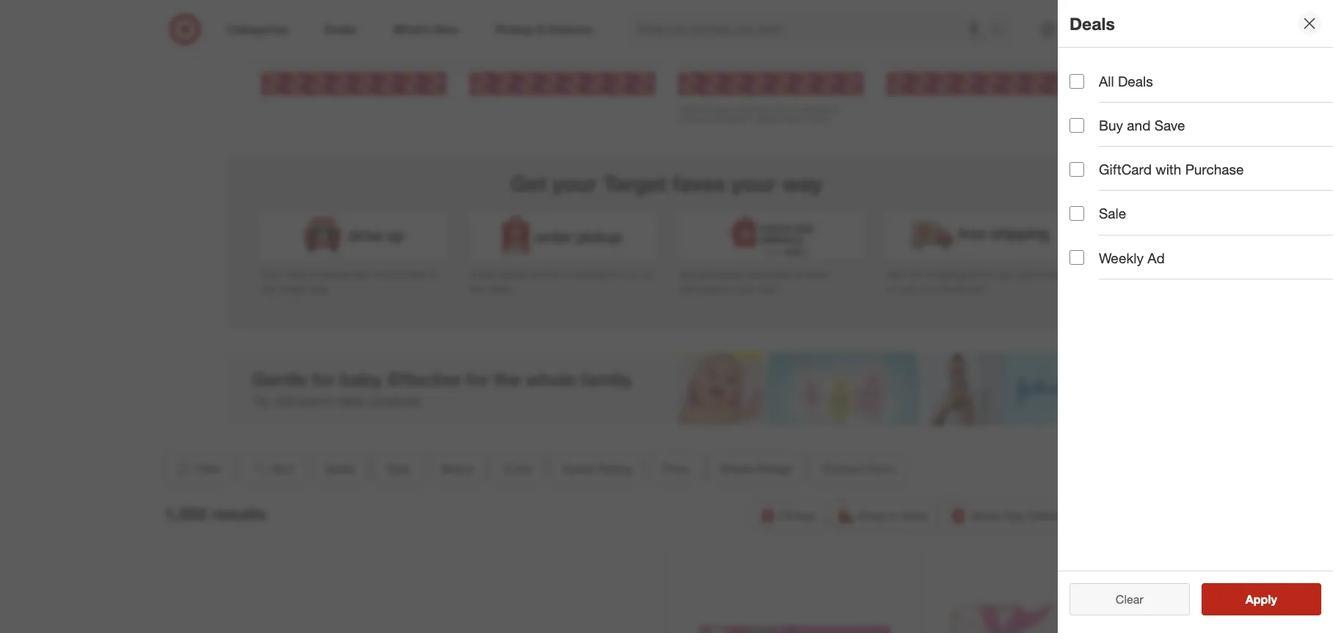 Task type: locate. For each thing, give the bounding box(es) containing it.
in inside † within 90 days of purchase. only for ulta beauty products purchased in target stores or online.
[[747, 115, 753, 123]]

door.
[[758, 282, 781, 295]]

& inside fast, easy & always free. exclusively in the target app.
[[310, 268, 317, 280]]

2 & from the left
[[530, 268, 537, 280]]

deals
[[1070, 13, 1115, 33], [1118, 73, 1153, 90], [325, 462, 355, 476]]

0 vertical spatial in
[[747, 115, 753, 123]]

in down purchase.
[[747, 115, 753, 123]]

target down purchase.
[[755, 115, 775, 123]]

deals inside deals "button"
[[325, 462, 355, 476]]

get
[[511, 171, 547, 197], [678, 268, 695, 280], [887, 268, 903, 280]]

skin hydration heroes gift set - 5ct - ulta beauty image
[[681, 564, 907, 633], [681, 564, 907, 633]]

day
[[1004, 509, 1024, 523]]

0 horizontal spatial you
[[623, 268, 640, 280]]

or inside † within 90 days of purchase. only for ulta beauty products purchased in target stores or online.
[[800, 115, 806, 123]]

color
[[504, 462, 532, 476]]

1 vertical spatial or
[[887, 282, 896, 295]]

ahead
[[499, 268, 528, 280]]

filter
[[196, 462, 222, 476]]

order pickup image
[[470, 212, 655, 258]]

0 horizontal spatial in
[[429, 268, 438, 280]]

it
[[564, 268, 570, 280]]

same day delivery
[[971, 509, 1070, 523]]

Buy and Save checkbox
[[1070, 118, 1084, 133]]

your inside get free shipping when you spend $35* or use your redcard™
[[918, 282, 938, 295]]

shop in store
[[858, 509, 928, 523]]

1 you from the left
[[623, 268, 640, 280]]

type button
[[373, 453, 423, 485]]

2 horizontal spatial in
[[889, 509, 898, 523]]

2 vertical spatial in
[[889, 509, 898, 523]]

&
[[310, 268, 317, 280], [530, 268, 537, 280], [795, 268, 801, 280]]

weekly
[[1099, 249, 1144, 266]]

get for get free shipping when you spend $35* or use your redcard™
[[887, 268, 903, 280]]

or
[[800, 115, 806, 123], [887, 282, 896, 295]]

& left have
[[530, 268, 537, 280]]

your down free at the top right of the page
[[918, 282, 938, 295]]

get free shipping when you spend $35* or use your redcard™ link
[[875, 200, 1083, 305]]

1 horizontal spatial the
[[470, 282, 484, 295]]

save
[[1154, 117, 1185, 134]]

2 horizontal spatial get
[[887, 268, 903, 280]]

0 vertical spatial deals
[[1070, 13, 1115, 33]]

only
[[774, 105, 789, 114]]

deals right all
[[1118, 73, 1153, 90]]

easy
[[286, 268, 307, 280]]

at
[[642, 268, 651, 280]]

rating
[[598, 462, 632, 476]]

the
[[261, 282, 276, 295], [470, 282, 484, 295]]

0 vertical spatial for
[[791, 105, 800, 114]]

you left at
[[623, 268, 640, 280]]

1 vertical spatial target
[[603, 171, 666, 197]]

shop in store button
[[831, 500, 937, 532]]

& up app.
[[310, 268, 317, 280]]

purchase
[[1185, 161, 1244, 178]]

deals up all
[[1070, 13, 1115, 33]]

beauty
[[817, 105, 840, 114]]

spend
[[1016, 268, 1045, 280]]

for right waiting
[[608, 268, 620, 280]]

get inside get free shipping when you spend $35* or use your redcard™
[[887, 268, 903, 280]]

fast,
[[261, 268, 283, 280]]

shade range button
[[708, 453, 804, 485]]

all deals
[[1099, 73, 1153, 90]]

& left more
[[795, 268, 801, 280]]

3 & from the left
[[795, 268, 801, 280]]

guest rating
[[563, 462, 632, 476]]

1 vertical spatial deals
[[1118, 73, 1153, 90]]

1 horizontal spatial &
[[530, 268, 537, 280]]

2 horizontal spatial target
[[755, 115, 775, 123]]

target inside fast, easy & always free. exclusively in the target app.
[[279, 282, 307, 295]]

get for get your target faves your way
[[511, 171, 547, 197]]

or down ulta
[[800, 115, 806, 123]]

deals right sort at the left of page
[[325, 462, 355, 476]]

1 the from the left
[[261, 282, 276, 295]]

2 horizontal spatial &
[[795, 268, 801, 280]]

shade
[[720, 462, 754, 476]]

1,502 results
[[164, 504, 266, 524]]

in right exclusively
[[429, 268, 438, 280]]

your right 'to'
[[735, 282, 755, 295]]

get up delivered at the right of page
[[678, 268, 695, 280]]

0 horizontal spatial get
[[511, 171, 547, 197]]

the inside order ahead & have it waiting for you at the store.
[[470, 282, 484, 295]]

0 horizontal spatial target
[[279, 282, 307, 295]]

fast, easy & always free. exclusively in the target app. link
[[250, 200, 458, 305]]

2 you from the left
[[997, 268, 1013, 280]]

Weekly Ad checkbox
[[1070, 250, 1084, 265]]

have
[[540, 268, 561, 280]]

1 horizontal spatial in
[[747, 115, 753, 123]]

& for easy
[[310, 268, 317, 280]]

waiting
[[573, 268, 605, 280]]

price
[[662, 462, 689, 476]]

0 horizontal spatial the
[[261, 282, 276, 295]]

$35*
[[1048, 268, 1068, 280]]

2 vertical spatial deals
[[325, 462, 355, 476]]

for inside order ahead & have it waiting for you at the store.
[[608, 268, 620, 280]]

0 horizontal spatial for
[[608, 268, 620, 280]]

get up order pickup image
[[511, 171, 547, 197]]

results
[[211, 504, 266, 524]]

product form button
[[810, 453, 906, 485]]

fast, easy & always free. exclusively in the target app.
[[261, 268, 438, 295]]

your up order pickup image
[[552, 171, 597, 197]]

target left faves
[[603, 171, 666, 197]]

order ahead & have it waiting for you at the store. link
[[458, 200, 667, 305]]

1 horizontal spatial or
[[887, 282, 896, 295]]

0 horizontal spatial or
[[800, 115, 806, 123]]

more
[[804, 268, 828, 280]]

sort button
[[239, 453, 307, 485]]

free
[[906, 268, 924, 280]]

0 vertical spatial or
[[800, 115, 806, 123]]

and
[[1127, 117, 1151, 134]]

same day delivery button
[[943, 500, 1079, 532]]

the down order
[[470, 282, 484, 295]]

weekly ad
[[1099, 249, 1165, 266]]

1 horizontal spatial for
[[791, 105, 800, 114]]

for
[[791, 105, 800, 114], [608, 268, 620, 280]]

you right when
[[997, 268, 1013, 280]]

1 vertical spatial for
[[608, 268, 620, 280]]

always
[[319, 268, 350, 280]]

for inside † within 90 days of purchase. only for ulta beauty products purchased in target stores or online.
[[791, 105, 800, 114]]

when
[[969, 268, 994, 280]]

price button
[[650, 453, 702, 485]]

target down easy
[[279, 282, 307, 295]]

you
[[623, 268, 640, 280], [997, 268, 1013, 280]]

free.
[[353, 268, 373, 280]]

1 horizontal spatial you
[[997, 268, 1013, 280]]

apply button
[[1201, 584, 1321, 616]]

the down fast,
[[261, 282, 276, 295]]

in inside "button"
[[889, 509, 898, 523]]

the inside fast, easy & always free. exclusively in the target app.
[[261, 282, 276, 295]]

drive up image
[[261, 212, 446, 258]]

get up use
[[887, 268, 903, 280]]

& inside order ahead & have it waiting for you at the store.
[[530, 268, 537, 280]]

1 vertical spatial in
[[429, 268, 438, 280]]

your
[[552, 171, 597, 197], [731, 171, 776, 197], [735, 282, 755, 295], [918, 282, 938, 295]]

ulta
[[802, 105, 815, 114]]

0 horizontal spatial deals
[[325, 462, 355, 476]]

or inside get free shipping when you spend $35* or use your redcard™
[[887, 282, 896, 295]]

get inside get groceries, essentials & more delivered to your door.
[[678, 268, 695, 280]]

brand button
[[429, 453, 485, 485]]

1 horizontal spatial get
[[678, 268, 695, 280]]

apply
[[1246, 592, 1277, 607]]

in left store
[[889, 509, 898, 523]]

1 & from the left
[[310, 268, 317, 280]]

essentials
[[746, 268, 792, 280]]

0 horizontal spatial &
[[310, 268, 317, 280]]

advertisement region
[[226, 352, 1107, 425]]

0 vertical spatial target
[[755, 115, 775, 123]]

2 vertical spatial target
[[279, 282, 307, 295]]

type
[[385, 462, 410, 476]]

1 horizontal spatial deals
[[1070, 13, 1115, 33]]

you inside get free shipping when you spend $35* or use your redcard™
[[997, 268, 1013, 280]]

for up stores
[[791, 105, 800, 114]]

let it glow skincare gift set - 8ct - ulta beauty image
[[936, 564, 1163, 633], [936, 564, 1163, 633]]

sale
[[1099, 205, 1126, 222]]

target circle + ultamate rewards image
[[261, 0, 446, 95]]

2 the from the left
[[470, 282, 484, 295]]

or left use
[[887, 282, 896, 295]]



Task type: describe. For each thing, give the bounding box(es) containing it.
product form
[[822, 462, 894, 476]]

stores
[[777, 115, 798, 123]]

target inside † within 90 days of purchase. only for ulta beauty products purchased in target stores or online.
[[755, 115, 775, 123]]

groceries,
[[698, 268, 743, 280]]

store
[[901, 509, 928, 523]]

delivered
[[678, 282, 720, 295]]

pickup
[[780, 509, 815, 523]]

clear button
[[1070, 584, 1190, 616]]

filter button
[[164, 453, 233, 485]]

with
[[1156, 161, 1181, 178]]

redcard™
[[941, 282, 988, 295]]

deals dialog
[[1058, 0, 1333, 633]]

online.
[[809, 115, 830, 123]]

buy and save
[[1099, 117, 1185, 134]]

brand
[[441, 462, 473, 476]]

range
[[757, 462, 791, 476]]

shade range
[[720, 462, 791, 476]]

get groceries, essentials & more delivered to your door. link
[[667, 200, 875, 305]]

search button
[[984, 13, 1020, 48]]

ad
[[1147, 249, 1165, 266]]

90
[[703, 105, 711, 114]]

your left way
[[731, 171, 776, 197]]

purchased
[[710, 115, 745, 123]]

guest rating button
[[550, 453, 644, 485]]

same
[[971, 509, 1001, 523]]

in inside fast, easy & always free. exclusively in the target app.
[[429, 268, 438, 280]]

& inside get groceries, essentials & more delivered to your door.
[[795, 268, 801, 280]]

faves
[[672, 171, 725, 197]]

form
[[867, 462, 894, 476]]

get groceries, essentials & more delivered to your door.
[[678, 268, 828, 295]]

shipping
[[927, 268, 966, 280]]

All Deals checkbox
[[1070, 74, 1084, 88]]

guest
[[563, 462, 594, 476]]

store.
[[487, 282, 513, 295]]

buy
[[1099, 117, 1123, 134]]

search
[[984, 23, 1020, 38]]

What can we help you find? suggestions appear below search field
[[629, 13, 995, 46]]

you inside order ahead & have it waiting for you at the store.
[[623, 268, 640, 280]]

way
[[782, 171, 822, 197]]

†
[[678, 105, 680, 110]]

giftcard
[[1099, 161, 1152, 178]]

of
[[731, 105, 738, 114]]

get your target faves your way
[[511, 171, 822, 197]]

order ahead & have it waiting for you at the store.
[[470, 268, 651, 295]]

deals button
[[313, 453, 367, 485]]

your inside get groceries, essentials & more delivered to your door.
[[735, 282, 755, 295]]

pickup button
[[753, 500, 825, 532]]

app.
[[310, 282, 330, 295]]

free shipping image
[[887, 212, 1072, 258]]

same day delivery, delivered with shipt image
[[678, 212, 863, 258]]

& for ahead
[[530, 268, 537, 280]]

use
[[899, 282, 915, 295]]

clear
[[1116, 592, 1143, 607]]

1 horizontal spatial target
[[603, 171, 666, 197]]

shop
[[858, 509, 886, 523]]

to
[[723, 282, 732, 295]]

exclusively
[[376, 268, 427, 280]]

get free shipping when you spend $35* or use your redcard™
[[887, 268, 1068, 295]]

† within 90 days of purchase. only for ulta beauty products purchased in target stores or online.
[[678, 105, 840, 123]]

2 horizontal spatial deals
[[1118, 73, 1153, 90]]

days
[[714, 105, 729, 114]]

all
[[1099, 73, 1114, 90]]

delivery
[[1028, 509, 1070, 523]]

giftcard with purchase
[[1099, 161, 1244, 178]]

products
[[678, 115, 708, 123]]

color button
[[491, 453, 545, 485]]

1,502
[[164, 504, 207, 524]]

order
[[470, 268, 496, 280]]

GiftCard with Purchase checkbox
[[1070, 162, 1084, 177]]

Sale checkbox
[[1070, 206, 1084, 221]]

within
[[680, 105, 701, 114]]

product
[[822, 462, 864, 476]]

get for get groceries, essentials & more delivered to your door.
[[678, 268, 695, 280]]

sort
[[272, 462, 294, 476]]



Task type: vqa. For each thing, say whether or not it's contained in the screenshot.
the Plush
no



